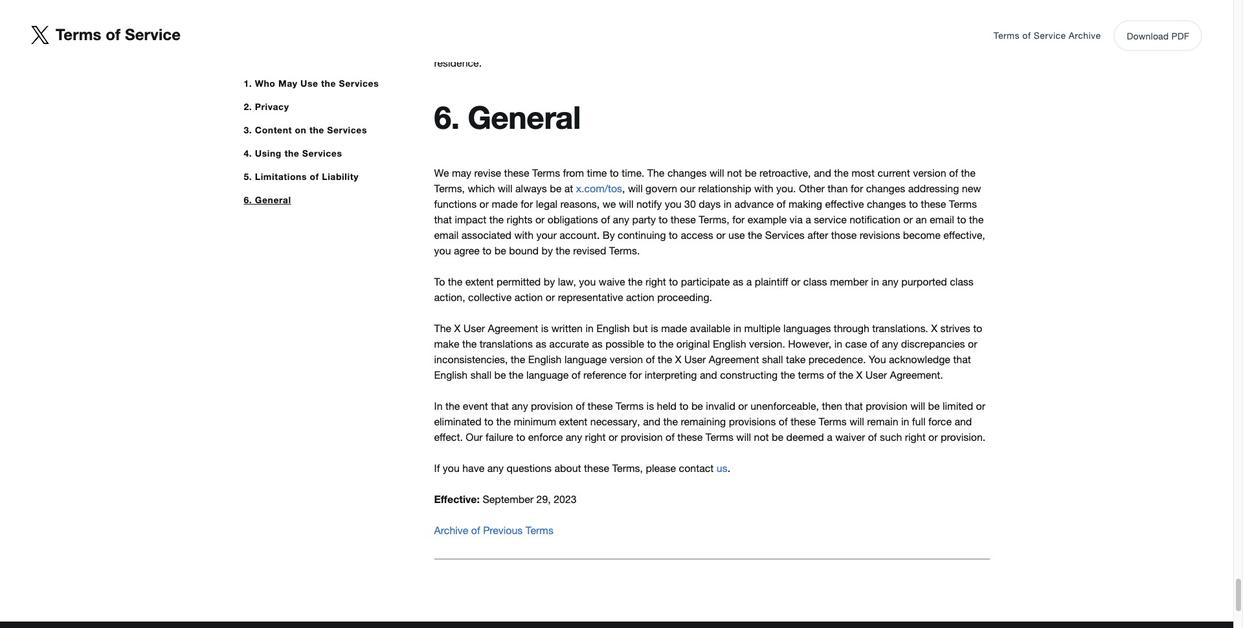 Task type: describe. For each thing, give the bounding box(es) containing it.
1 vertical spatial email
[[434, 229, 459, 242]]

2. privacy
[[244, 101, 289, 112]]

will down provisions
[[737, 431, 752, 444]]

or down force
[[929, 431, 939, 444]]

by inside to the extent permitted by law, you waive the right to participate as a plaintiff or class member in any purported class action, collective action or representative action proceeding.
[[544, 275, 555, 288]]

in inside , will govern our relationship with you. other than for changes addressing new functions or made for legal reasons, we will notify you 30 days in advance of making effective changes to these terms that impact the rights or obligations of any party to these terms, for example via a service notification or an email to the email associated with your account. by continuing to access or use the services after those revisions become effective, you agree to be bound by the revised terms.
[[724, 198, 732, 210]]

terms of service archive link
[[994, 30, 1102, 41]]

services down the 3. content on the services link
[[302, 148, 342, 159]]

associated
[[462, 229, 512, 242]]

to right party
[[659, 213, 668, 226]]

to inside we may revise these terms from time to time. the changes will not be retroactive, and the most current version of the terms, which will always be at
[[610, 166, 619, 179]]

by inside , will govern our relationship with you. other than for changes addressing new functions or made for legal reasons, we will notify you 30 days in advance of making effective changes to these terms that impact the rights or obligations of any party to these terms, for example via a service notification or an email to the email associated with your account. by continuing to access or use the services after those revisions become effective, you agree to be bound by the revised terms.
[[542, 244, 553, 257]]

addressing
[[909, 182, 960, 195]]

our
[[681, 182, 696, 195]]

2 vertical spatial changes
[[867, 198, 907, 210]]

services right 'use'
[[339, 78, 379, 89]]

you left 30
[[665, 198, 682, 210]]

these down remaining
[[678, 431, 703, 444]]

invalid
[[706, 400, 736, 413]]

0 horizontal spatial 6. general
[[244, 194, 291, 205]]

officers,
[[835, 25, 872, 38]]

terms inside , will govern our relationship with you. other than for changes addressing new functions or made for legal reasons, we will notify you 30 days in advance of making effective changes to these terms that impact the rights or obligations of any party to these terms, for example via a service notification or an email to the email associated with your account. by continuing to access or use the services after those revisions become effective, you agree to be bound by the revised terms.
[[950, 198, 978, 210]]

will right ,
[[628, 182, 643, 195]]

4. using the services link
[[244, 148, 342, 159]]

limitations
[[255, 171, 307, 182]]

5.
[[244, 171, 252, 182]]

to down associated
[[483, 244, 492, 257]]

bound
[[509, 244, 539, 257]]

5. limitations of liability
[[244, 171, 359, 182]]

1.
[[244, 78, 252, 89]]

revised
[[574, 244, 607, 257]]

written
[[552, 322, 583, 335]]

extent inside to the extent permitted by law, you waive the right to participate as a plaintiff or class member in any purported class action, collective action or representative action proceeding.
[[466, 275, 494, 288]]

impact
[[455, 213, 487, 226]]

held
[[657, 400, 677, 413]]

translations
[[480, 337, 533, 350]]

country
[[930, 41, 965, 54]]

and up provision.
[[955, 415, 973, 428]]

for up use
[[733, 213, 745, 226]]

english down inconsistencies,
[[434, 369, 468, 382]]

or down the which
[[480, 198, 489, 210]]

5. limitations of liability link
[[244, 171, 359, 182]]

the inside the x user agreement is written in english but is made available in multiple languages through translations. x strives to make the translations as accurate as possible to the original english version. however, in case of any discrepancies or inconsistencies, the english language version of the x user agreement shall take precedence. you acknowledge that english shall be the language of reference for interpreting and constructing the terms of the x user agreement.
[[434, 322, 452, 335]]

1 class from the left
[[804, 275, 828, 288]]

be up relationship
[[745, 166, 757, 179]]

english down available
[[713, 337, 747, 350]]

0 horizontal spatial as
[[536, 337, 547, 350]]

service for terms of service archive
[[1035, 30, 1067, 41]]

in inside to the extent permitted by law, you waive the right to participate as a plaintiff or class member in any purported class action, collective action or representative action proceeding.
[[872, 275, 880, 288]]

1. who may use the services
[[244, 78, 379, 89]]

is inside by using the services you agree that x corp., its parents, affiliates, related companies, officers, directors, employees, agents representatives, partners and licensors, liability is limited to the maximum extent permissible in your country of residence.
[[688, 41, 695, 54]]

be inside , will govern our relationship with you. other than for changes addressing new functions or made for legal reasons, we will notify you 30 days in advance of making effective changes to these terms that impact the rights or obligations of any party to these terms, for example via a service notification or an email to the email associated with your account. by continuing to access or use the services after those revisions become effective, you agree to be bound by the revised terms.
[[495, 244, 506, 257]]

affiliates,
[[701, 25, 742, 38]]

functions
[[434, 198, 477, 210]]

terms right home icon
[[56, 25, 101, 44]]

govern
[[646, 182, 678, 195]]

,
[[623, 182, 626, 195]]

or left use
[[717, 229, 726, 242]]

in left multiple
[[734, 322, 742, 335]]

a inside to the extent permitted by law, you waive the right to participate as a plaintiff or class member in any purported class action, collective action or representative action proceeding.
[[747, 275, 752, 288]]

reference
[[584, 369, 627, 382]]

x.com/tos link
[[576, 182, 623, 195]]

be up force
[[929, 400, 940, 413]]

terms right the employees,
[[994, 30, 1020, 41]]

will up relationship
[[710, 166, 725, 179]]

if you have any questions about these terms, please contact us .
[[434, 462, 731, 475]]

agree inside , will govern our relationship with you. other than for changes addressing new functions or made for legal reasons, we will notify you 30 days in advance of making effective changes to these terms that impact the rights or obligations of any party to these terms, for example via a service notification or an email to the email associated with your account. by continuing to access or use the services after those revisions become effective, you agree to be bound by the revised terms.
[[454, 244, 480, 257]]

or up written
[[546, 291, 555, 304]]

your inside , will govern our relationship with you. other than for changes addressing new functions or made for legal reasons, we will notify you 30 days in advance of making effective changes to these terms that impact the rights or obligations of any party to these terms, for example via a service notification or an email to the email associated with your account. by continuing to access or use the services after those revisions become effective, you agree to be bound by the revised terms.
[[537, 229, 557, 242]]

than
[[828, 182, 848, 195]]

constructing
[[721, 369, 778, 382]]

will up waiver
[[850, 415, 865, 428]]

terms down "29,"
[[526, 524, 554, 537]]

0 vertical spatial language
[[565, 353, 607, 366]]

any right have
[[488, 462, 504, 475]]

0 vertical spatial shall
[[763, 353, 784, 366]]

legal
[[536, 198, 558, 210]]

0 vertical spatial with
[[755, 182, 774, 195]]

2.
[[244, 101, 252, 112]]

terms down then
[[819, 415, 847, 428]]

x up interpreting
[[676, 353, 682, 366]]

that right then
[[846, 400, 863, 413]]

related
[[745, 25, 776, 38]]

provisions
[[729, 415, 776, 428]]

about
[[555, 462, 582, 475]]

september
[[483, 493, 534, 506]]

proceeding.
[[658, 291, 713, 304]]

these up deemed
[[791, 415, 816, 428]]

be left at
[[550, 182, 562, 195]]

to right held
[[680, 400, 689, 413]]

for down most
[[851, 182, 864, 195]]

through
[[834, 322, 870, 335]]

that inside the x user agreement is written in english but is made available in multiple languages through translations. x strives to make the translations as accurate as possible to the original english version. however, in case of any discrepancies or inconsistencies, the english language version of the x user agreement shall take precedence. you acknowledge that english shall be the language of reference for interpreting and constructing the terms of the x user agreement.
[[954, 353, 972, 366]]

current
[[878, 166, 911, 179]]

using
[[255, 148, 282, 159]]

residence.
[[434, 57, 482, 69]]

a inside , will govern our relationship with you. other than for changes addressing new functions or made for legal reasons, we will notify you 30 days in advance of making effective changes to these terms that impact the rights or obligations of any party to these terms, for example via a service notification or an email to the email associated with your account. by continuing to access or use the services after those revisions become effective, you agree to be bound by the revised terms.
[[806, 213, 812, 226]]

these right about
[[584, 462, 610, 475]]

party
[[633, 213, 656, 226]]

you right if
[[443, 462, 460, 475]]

from
[[563, 166, 584, 179]]

x up make
[[455, 322, 461, 335]]

and down held
[[643, 415, 661, 428]]

version.
[[750, 337, 786, 350]]

services inside , will govern our relationship with you. other than for changes addressing new functions or made for legal reasons, we will notify you 30 days in advance of making effective changes to these terms that impact the rights or obligations of any party to these terms, for example via a service notification or an email to the email associated with your account. by continuing to access or use the services after those revisions become effective, you agree to be bound by the revised terms.
[[766, 229, 805, 242]]

other
[[799, 182, 825, 195]]

terms, inside , will govern our relationship with you. other than for changes addressing new functions or made for legal reasons, we will notify you 30 days in advance of making effective changes to these terms that impact the rights or obligations of any party to these terms, for example via a service notification or an email to the email associated with your account. by continuing to access or use the services after those revisions become effective, you agree to be bound by the revised terms.
[[699, 213, 730, 226]]

0 horizontal spatial archive
[[434, 524, 469, 537]]

to left access
[[669, 229, 678, 242]]

30
[[685, 198, 696, 210]]

2 class from the left
[[951, 275, 974, 288]]

in inside in the event that any provision of these terms is held to be invalid or unenforceable, then that provision will be limited or eliminated to the minimum extent necessary, and the remaining provisions of these terms will remain in full force and effect. our failure to enforce any right or provision of these terms will not be deemed a waiver of such right or provision.
[[902, 415, 910, 428]]

to inside by using the services you agree that x corp., its parents, affiliates, related companies, officers, directors, employees, agents representatives, partners and licensors, liability is limited to the maximum extent permissible in your country of residence.
[[731, 41, 740, 54]]

to up an
[[910, 198, 919, 210]]

you inside by using the services you agree that x corp., its parents, affiliates, related companies, officers, directors, employees, agents representatives, partners and licensors, liability is limited to the maximum extent permissible in your country of residence.
[[537, 25, 554, 38]]

time
[[587, 166, 607, 179]]

languages
[[784, 322, 832, 335]]

waive
[[599, 275, 626, 288]]

1 horizontal spatial as
[[592, 337, 603, 350]]

these up the 'necessary,'
[[588, 400, 613, 413]]

4.
[[244, 148, 252, 159]]

force
[[929, 415, 952, 428]]

be inside the x user agreement is written in english but is made available in multiple languages through translations. x strives to make the translations as accurate as possible to the original english version. however, in case of any discrepancies or inconsistencies, the english language version of the x user agreement shall take precedence. you acknowledge that english shall be the language of reference for interpreting and constructing the terms of the x user agreement.
[[495, 369, 506, 382]]

take
[[786, 353, 806, 366]]

effective: september 29, 2023
[[434, 493, 577, 506]]

which
[[468, 182, 495, 195]]

case
[[846, 337, 868, 350]]

6. general link
[[244, 194, 291, 205]]

any right enforce
[[566, 431, 583, 444]]

1 horizontal spatial provision
[[621, 431, 663, 444]]

be left deemed
[[772, 431, 784, 444]]

limited inside by using the services you agree that x corp., its parents, affiliates, related companies, officers, directors, employees, agents representatives, partners and licensors, liability is limited to the maximum extent permissible in your country of residence.
[[698, 41, 729, 54]]

minimum
[[514, 415, 557, 428]]

to up effective,
[[958, 213, 967, 226]]

time.
[[622, 166, 645, 179]]

of inside by using the services you agree that x corp., its parents, affiliates, related companies, officers, directors, employees, agents representatives, partners and licensors, liability is limited to the maximum extent permissible in your country of residence.
[[968, 41, 977, 54]]

2 horizontal spatial provision
[[866, 400, 908, 413]]

x inside by using the services you agree that x corp., its parents, affiliates, related companies, officers, directors, employees, agents representatives, partners and licensors, liability is limited to the maximum extent permissible in your country of residence.
[[606, 25, 613, 38]]

for inside the x user agreement is written in english but is made available in multiple languages through translations. x strives to make the translations as accurate as possible to the original english version. however, in case of any discrepancies or inconsistencies, the english language version of the x user agreement shall take precedence. you acknowledge that english shall be the language of reference for interpreting and constructing the terms of the x user agreement.
[[630, 369, 642, 382]]

english down accurate
[[529, 353, 562, 366]]

retroactive,
[[760, 166, 812, 179]]

we
[[434, 166, 449, 179]]

most
[[852, 166, 875, 179]]

agreement.
[[891, 369, 944, 382]]

permissible
[[840, 41, 893, 54]]

1 vertical spatial language
[[527, 369, 569, 382]]

revise
[[475, 166, 502, 179]]

as inside to the extent permitted by law, you waive the right to participate as a plaintiff or class member in any purported class action, collective action or representative action proceeding.
[[733, 275, 744, 288]]

days
[[699, 198, 721, 210]]

is inside in the event that any provision of these terms is held to be invalid or unenforceable, then that provision will be limited or eliminated to the minimum extent necessary, and the remaining provisions of these terms will remain in full force and effect. our failure to enforce any right or provision of these terms will not be deemed a waiver of such right or provision.
[[647, 400, 654, 413]]

or down the 'necessary,'
[[609, 431, 618, 444]]

or left an
[[904, 213, 913, 226]]

or right plaintiff
[[792, 275, 801, 288]]

inconsistencies,
[[434, 353, 508, 366]]

in right written
[[586, 322, 594, 335]]

0 horizontal spatial provision
[[531, 400, 573, 413]]

you.
[[777, 182, 797, 195]]

0 vertical spatial 6. general
[[434, 99, 581, 137]]

download pdf
[[1128, 30, 1190, 41]]

1 horizontal spatial user
[[685, 353, 706, 366]]

terms, inside we may revise these terms from time to time. the changes will not be retroactive, and the most current version of the terms, which will always be at
[[434, 182, 465, 195]]

making
[[789, 198, 823, 210]]

licensors,
[[606, 41, 650, 54]]

terms
[[799, 369, 825, 382]]

in up precedence.
[[835, 337, 843, 350]]

limited inside in the event that any provision of these terms is held to be invalid or unenforceable, then that provision will be limited or eliminated to the minimum extent necessary, and the remaining provisions of these terms will remain in full force and effect. our failure to enforce any right or provision of these terms will not be deemed a waiver of such right or provision.
[[943, 400, 974, 413]]

terms of service archive
[[994, 30, 1102, 41]]

advance
[[735, 198, 774, 210]]

and inside the x user agreement is written in english but is made available in multiple languages through translations. x strives to make the translations as accurate as possible to the original english version. however, in case of any discrepancies or inconsistencies, the english language version of the x user agreement shall take precedence. you acknowledge that english shall be the language of reference for interpreting and constructing the terms of the x user agreement.
[[700, 369, 718, 382]]

right inside to the extent permitted by law, you waive the right to participate as a plaintiff or class member in any purported class action, collective action or representative action proceeding.
[[646, 275, 667, 288]]

partners
[[545, 41, 583, 54]]

by inside by using the services you agree that x corp., its parents, affiliates, related companies, officers, directors, employees, agents representatives, partners and licensors, liability is limited to the maximum extent permissible in your country of residence.
[[434, 25, 447, 38]]

or down 'legal'
[[536, 213, 545, 226]]

terms of service home element
[[31, 25, 181, 44]]

become
[[904, 229, 941, 242]]

3.
[[244, 124, 252, 135]]

the inside we may revise these terms from time to time. the changes will not be retroactive, and the most current version of the terms, which will always be at
[[648, 166, 665, 179]]

changes for will
[[668, 166, 707, 179]]

any inside , will govern our relationship with you. other than for changes addressing new functions or made for legal reasons, we will notify you 30 days in advance of making effective changes to these terms that impact the rights or obligations of any party to these terms, for example via a service notification or an email to the email associated with your account. by continuing to access or use the services after those revisions become effective, you agree to be bound by the revised terms.
[[613, 213, 630, 226]]

download
[[1128, 30, 1170, 41]]

is left written
[[541, 322, 549, 335]]

for down always
[[521, 198, 533, 210]]

notification
[[850, 213, 901, 226]]

will down revise in the left of the page
[[498, 182, 513, 195]]

interpreting
[[645, 369, 697, 382]]

terms inside we may revise these terms from time to time. the changes will not be retroactive, and the most current version of the terms, which will always be at
[[533, 166, 561, 179]]

us link
[[717, 462, 728, 475]]

1 vertical spatial shall
[[471, 369, 492, 382]]

any inside the x user agreement is written in english but is made available in multiple languages through translations. x strives to make the translations as accurate as possible to the original english version. however, in case of any discrepancies or inconsistencies, the english language version of the x user agreement shall take precedence. you acknowledge that english shall be the language of reference for interpreting and constructing the terms of the x user agreement.
[[882, 337, 899, 350]]

made inside the x user agreement is written in english but is made available in multiple languages through translations. x strives to make the translations as accurate as possible to the original english version. however, in case of any discrepancies or inconsistencies, the english language version of the x user agreement shall take precedence. you acknowledge that english shall be the language of reference for interpreting and constructing the terms of the x user agreement.
[[662, 322, 688, 335]]

x up discrepancies
[[932, 322, 938, 335]]

your inside by using the services you agree that x corp., its parents, affiliates, related companies, officers, directors, employees, agents representatives, partners and licensors, liability is limited to the maximum extent permissible in your country of residence.
[[907, 41, 927, 54]]

terms up the 'necessary,'
[[616, 400, 644, 413]]

made inside , will govern our relationship with you. other than for changes addressing new functions or made for legal reasons, we will notify you 30 days in advance of making effective changes to these terms that impact the rights or obligations of any party to these terms, for example via a service notification or an email to the email associated with your account. by continuing to access or use the services after those revisions become effective, you agree to be bound by the revised terms.
[[492, 198, 518, 210]]



Task type: locate. For each thing, give the bounding box(es) containing it.
use
[[729, 229, 745, 242]]

1 horizontal spatial 6.
[[434, 99, 460, 137]]

0 vertical spatial made
[[492, 198, 518, 210]]

0 vertical spatial user
[[464, 322, 485, 335]]

liability
[[653, 41, 685, 54]]

you up to
[[434, 244, 451, 257]]

1 horizontal spatial action
[[626, 291, 655, 304]]

0 horizontal spatial the
[[434, 322, 452, 335]]

not inside in the event that any provision of these terms is held to be invalid or unenforceable, then that provision will be limited or eliminated to the minimum extent necessary, and the remaining provisions of these terms will remain in full force and effect. our failure to enforce any right or provision of these terms will not be deemed a waiver of such right or provision.
[[754, 431, 769, 444]]

to
[[731, 41, 740, 54], [610, 166, 619, 179], [910, 198, 919, 210], [659, 213, 668, 226], [958, 213, 967, 226], [669, 229, 678, 242], [483, 244, 492, 257], [669, 275, 679, 288], [974, 322, 983, 335], [647, 337, 657, 350], [680, 400, 689, 413], [485, 415, 494, 428], [517, 431, 526, 444]]

the
[[648, 166, 665, 179], [434, 322, 452, 335]]

1 horizontal spatial version
[[914, 166, 947, 179]]

maximum
[[761, 41, 806, 54]]

0 horizontal spatial limited
[[698, 41, 729, 54]]

1 horizontal spatial limited
[[943, 400, 974, 413]]

that
[[586, 25, 603, 38], [434, 213, 452, 226], [954, 353, 972, 366], [491, 400, 509, 413], [846, 400, 863, 413]]

services right on
[[327, 124, 367, 135]]

1 horizontal spatial right
[[646, 275, 667, 288]]

its
[[647, 25, 658, 38]]

provision.
[[941, 431, 986, 444]]

changes down current
[[867, 182, 906, 195]]

service
[[125, 25, 181, 44], [1035, 30, 1067, 41]]

2 horizontal spatial extent
[[809, 41, 837, 54]]

extent inside in the event that any provision of these terms is held to be invalid or unenforceable, then that provision will be limited or eliminated to the minimum extent necessary, and the remaining provisions of these terms will remain in full force and effect. our failure to enforce any right or provision of these terms will not be deemed a waiver of such right or provision.
[[559, 415, 588, 428]]

0 horizontal spatial made
[[492, 198, 518, 210]]

made up rights
[[492, 198, 518, 210]]

1 vertical spatial your
[[537, 229, 557, 242]]

notify
[[637, 198, 662, 210]]

by left law,
[[544, 275, 555, 288]]

1 horizontal spatial with
[[755, 182, 774, 195]]

to up proceeding.
[[669, 275, 679, 288]]

1 horizontal spatial service
[[1035, 30, 1067, 41]]

shall down inconsistencies,
[[471, 369, 492, 382]]

2. privacy link
[[244, 101, 289, 112]]

to the extent permitted by law, you waive the right to participate as a plaintiff or class member in any purported class action, collective action or representative action proceeding.
[[434, 275, 974, 304]]

action
[[515, 291, 543, 304], [626, 291, 655, 304]]

you
[[869, 353, 887, 366]]

not down provisions
[[754, 431, 769, 444]]

use
[[301, 78, 319, 89]]

example
[[748, 213, 787, 226]]

right down the 'necessary,'
[[585, 431, 606, 444]]

waiver
[[836, 431, 866, 444]]

.
[[728, 462, 731, 475]]

1 vertical spatial not
[[754, 431, 769, 444]]

to down but
[[647, 337, 657, 350]]

0 horizontal spatial extent
[[466, 275, 494, 288]]

that right the event
[[491, 400, 509, 413]]

or up provisions
[[739, 400, 748, 413]]

you inside to the extent permitted by law, you waive the right to participate as a plaintiff or class member in any purported class action, collective action or representative action proceeding.
[[579, 275, 596, 288]]

1 vertical spatial by
[[544, 275, 555, 288]]

have
[[463, 462, 485, 475]]

revisions
[[860, 229, 901, 242]]

deemed
[[787, 431, 825, 444]]

you
[[537, 25, 554, 38], [665, 198, 682, 210], [434, 244, 451, 257], [579, 275, 596, 288], [443, 462, 460, 475]]

and inside we may revise these terms from time to time. the changes will not be retroactive, and the most current version of the terms, which will always be at
[[814, 166, 832, 179]]

to inside to the extent permitted by law, you waive the right to participate as a plaintiff or class member in any purported class action, collective action or representative action proceeding.
[[669, 275, 679, 288]]

0 horizontal spatial 6.
[[244, 194, 252, 205]]

0 horizontal spatial service
[[125, 25, 181, 44]]

1 horizontal spatial a
[[806, 213, 812, 226]]

terms down new
[[950, 198, 978, 210]]

by inside , will govern our relationship with you. other than for changes addressing new functions or made for legal reasons, we will notify you 30 days in advance of making effective changes to these terms that impact the rights or obligations of any party to these terms, for example via a service notification or an email to the email associated with your account. by continuing to access or use the services after those revisions become effective, you agree to be bound by the revised terms.
[[603, 229, 615, 242]]

terms, left please
[[613, 462, 643, 475]]

email down impact
[[434, 229, 459, 242]]

0 vertical spatial 6.
[[434, 99, 460, 137]]

1 horizontal spatial email
[[930, 213, 955, 226]]

0 vertical spatial extent
[[809, 41, 837, 54]]

0 horizontal spatial email
[[434, 229, 459, 242]]

1 horizontal spatial agree
[[557, 25, 583, 38]]

by
[[434, 25, 447, 38], [603, 229, 615, 242]]

will down ,
[[619, 198, 634, 210]]

changes up our
[[668, 166, 707, 179]]

extent up collective
[[466, 275, 494, 288]]

and up other
[[814, 166, 832, 179]]

directors,
[[875, 25, 919, 38]]

that left 'corp.,'
[[586, 25, 603, 38]]

of inside we may revise these terms from time to time. the changes will not be retroactive, and the most current version of the terms, which will always be at
[[950, 166, 959, 179]]

pdf
[[1172, 30, 1190, 41]]

be up remaining
[[692, 400, 704, 413]]

agree inside by using the services you agree that x corp., its parents, affiliates, related companies, officers, directors, employees, agents representatives, partners and licensors, liability is limited to the maximum extent permissible in your country of residence.
[[557, 25, 583, 38]]

1 horizontal spatial general
[[468, 99, 581, 137]]

and inside by using the services you agree that x corp., its parents, affiliates, related companies, officers, directors, employees, agents representatives, partners and licensors, liability is limited to the maximum extent permissible in your country of residence.
[[586, 41, 603, 54]]

version inside the x user agreement is written in english but is made available in multiple languages through translations. x strives to make the translations as accurate as possible to the original english version. however, in case of any discrepancies or inconsistencies, the english language version of the x user agreement shall take precedence. you acknowledge that english shall be the language of reference for interpreting and constructing the terms of the x user agreement.
[[610, 353, 643, 366]]

such
[[880, 431, 903, 444]]

remaining
[[681, 415, 726, 428]]

agree
[[557, 25, 583, 38], [454, 244, 480, 257]]

1 vertical spatial 6.
[[244, 194, 252, 205]]

however,
[[789, 337, 832, 350]]

version inside we may revise these terms from time to time. the changes will not be retroactive, and the most current version of the terms, which will always be at
[[914, 166, 947, 179]]

1 vertical spatial agreement
[[709, 353, 760, 366]]

right up proceeding.
[[646, 275, 667, 288]]

always
[[516, 182, 547, 195]]

1 horizontal spatial 6. general
[[434, 99, 581, 137]]

2 horizontal spatial right
[[906, 431, 926, 444]]

to right strives
[[974, 322, 983, 335]]

1 action from the left
[[515, 291, 543, 304]]

changes inside we may revise these terms from time to time. the changes will not be retroactive, and the most current version of the terms, which will always be at
[[668, 166, 707, 179]]

who
[[255, 78, 276, 89]]

the up govern
[[648, 166, 665, 179]]

at
[[565, 182, 574, 195]]

in left full
[[902, 415, 910, 428]]

english up possible
[[597, 322, 630, 335]]

as right participate
[[733, 275, 744, 288]]

0 vertical spatial terms,
[[434, 182, 465, 195]]

2 horizontal spatial terms,
[[699, 213, 730, 226]]

agree up partners
[[557, 25, 583, 38]]

0 horizontal spatial by
[[434, 25, 447, 38]]

your up the "bound"
[[537, 229, 557, 242]]

english
[[597, 322, 630, 335], [713, 337, 747, 350], [529, 353, 562, 366], [434, 369, 468, 382]]

changes
[[668, 166, 707, 179], [867, 182, 906, 195], [867, 198, 907, 210]]

6. general down limitations
[[244, 194, 291, 205]]

that inside by using the services you agree that x corp., its parents, affiliates, related companies, officers, directors, employees, agents representatives, partners and licensors, liability is limited to the maximum extent permissible in your country of residence.
[[586, 25, 603, 38]]

failure
[[486, 431, 514, 444]]

1 vertical spatial user
[[685, 353, 706, 366]]

1. who may use the services link
[[244, 78, 379, 89]]

on
[[295, 124, 307, 135]]

agree down associated
[[454, 244, 480, 257]]

reasons,
[[561, 198, 600, 210]]

2 vertical spatial a
[[827, 431, 833, 444]]

email
[[930, 213, 955, 226], [434, 229, 459, 242]]

provision
[[531, 400, 573, 413], [866, 400, 908, 413], [621, 431, 663, 444]]

to up failure
[[485, 415, 494, 428]]

and up invalid
[[700, 369, 718, 382]]

0 vertical spatial agreement
[[488, 322, 539, 335]]

1 horizontal spatial the
[[648, 166, 665, 179]]

with up advance
[[755, 182, 774, 195]]

full
[[913, 415, 926, 428]]

is left held
[[647, 400, 654, 413]]

available
[[691, 322, 731, 335]]

terms down remaining
[[706, 431, 734, 444]]

continuing
[[618, 229, 666, 242]]

terms, down days
[[699, 213, 730, 226]]

0 vertical spatial your
[[907, 41, 927, 54]]

effective:
[[434, 493, 480, 506]]

is right but
[[651, 322, 659, 335]]

1 vertical spatial made
[[662, 322, 688, 335]]

x
[[606, 25, 613, 38], [455, 322, 461, 335], [932, 322, 938, 335], [676, 353, 682, 366], [857, 369, 863, 382]]

after
[[808, 229, 829, 242]]

for right the reference
[[630, 369, 642, 382]]

that down functions
[[434, 213, 452, 226]]

0 horizontal spatial with
[[515, 229, 534, 242]]

that inside , will govern our relationship with you. other than for changes addressing new functions or made for legal reasons, we will notify you 30 days in advance of making effective changes to these terms that impact the rights or obligations of any party to these terms, for example via a service notification or an email to the email associated with your account. by continuing to access or use the services after those revisions become effective, you agree to be bound by the revised terms.
[[434, 213, 452, 226]]

1 vertical spatial extent
[[466, 275, 494, 288]]

please
[[646, 462, 676, 475]]

0 horizontal spatial general
[[255, 194, 291, 205]]

provision up minimum
[[531, 400, 573, 413]]

translations.
[[873, 322, 929, 335]]

1 vertical spatial a
[[747, 275, 752, 288]]

will up full
[[911, 400, 926, 413]]

these down addressing
[[922, 198, 947, 210]]

is down parents, at the right top of the page
[[688, 41, 695, 54]]

but
[[633, 322, 648, 335]]

0 vertical spatial version
[[914, 166, 947, 179]]

1 vertical spatial agree
[[454, 244, 480, 257]]

obligations
[[548, 213, 599, 226]]

2 vertical spatial user
[[866, 369, 888, 382]]

0 horizontal spatial not
[[728, 166, 743, 179]]

2 action from the left
[[626, 291, 655, 304]]

by up terms.
[[603, 229, 615, 242]]

employees,
[[921, 25, 974, 38]]

agents
[[434, 41, 466, 54]]

any up minimum
[[512, 400, 528, 413]]

general
[[468, 99, 581, 137], [255, 194, 291, 205]]

1 vertical spatial archive
[[434, 524, 469, 537]]

be down translations
[[495, 369, 506, 382]]

these down 30
[[671, 213, 696, 226]]

0 horizontal spatial agreement
[[488, 322, 539, 335]]

will
[[710, 166, 725, 179], [498, 182, 513, 195], [628, 182, 643, 195], [619, 198, 634, 210], [911, 400, 926, 413], [850, 415, 865, 428], [737, 431, 752, 444]]

1 horizontal spatial not
[[754, 431, 769, 444]]

0 vertical spatial email
[[930, 213, 955, 226]]

precedence.
[[809, 353, 867, 366]]

0 horizontal spatial action
[[515, 291, 543, 304]]

2 vertical spatial terms,
[[613, 462, 643, 475]]

0 vertical spatial archive
[[1070, 30, 1102, 41]]

3. content on the services
[[244, 124, 367, 135]]

not inside we may revise these terms from time to time. the changes will not be retroactive, and the most current version of the terms, which will always be at
[[728, 166, 743, 179]]

1 horizontal spatial terms,
[[613, 462, 643, 475]]

0 vertical spatial by
[[542, 244, 553, 257]]

extent inside by using the services you agree that x corp., its parents, affiliates, related companies, officers, directors, employees, agents representatives, partners and licensors, liability is limited to the maximum extent permissible in your country of residence.
[[809, 41, 837, 54]]

1 horizontal spatial made
[[662, 322, 688, 335]]

to down minimum
[[517, 431, 526, 444]]

a
[[806, 213, 812, 226], [747, 275, 752, 288], [827, 431, 833, 444]]

your
[[907, 41, 927, 54], [537, 229, 557, 242]]

in right member
[[872, 275, 880, 288]]

0 vertical spatial general
[[468, 99, 581, 137]]

terms.
[[610, 244, 640, 257]]

be down associated
[[495, 244, 506, 257]]

changes for addressing
[[867, 182, 906, 195]]

email right an
[[930, 213, 955, 226]]

may
[[279, 78, 298, 89]]

6. up we
[[434, 99, 460, 137]]

in
[[434, 400, 443, 413]]

1 horizontal spatial shall
[[763, 353, 784, 366]]

0 horizontal spatial user
[[464, 322, 485, 335]]

0 vertical spatial changes
[[668, 166, 707, 179]]

2023
[[554, 493, 577, 506]]

shall down version.
[[763, 353, 784, 366]]

a left plaintiff
[[747, 275, 752, 288]]

archive of previous terms link
[[434, 524, 554, 537]]

1 vertical spatial general
[[255, 194, 291, 205]]

or up provision.
[[977, 400, 986, 413]]

account.
[[560, 229, 600, 242]]

terms up always
[[533, 166, 561, 179]]

as left accurate
[[536, 337, 547, 350]]

0 vertical spatial the
[[648, 166, 665, 179]]

if
[[434, 462, 440, 475]]

agreement up 'constructing'
[[709, 353, 760, 366]]

those
[[832, 229, 857, 242]]

0 horizontal spatial agree
[[454, 244, 480, 257]]

user down you
[[866, 369, 888, 382]]

or inside the x user agreement is written in english but is made available in multiple languages through translations. x strives to make the translations as accurate as possible to the original english version. however, in case of any discrepancies or inconsistencies, the english language version of the x user agreement shall take precedence. you acknowledge that english shall be the language of reference for interpreting and constructing the terms of the x user agreement.
[[969, 337, 978, 350]]

0 horizontal spatial class
[[804, 275, 828, 288]]

x down precedence.
[[857, 369, 863, 382]]

2 vertical spatial extent
[[559, 415, 588, 428]]

a left waiver
[[827, 431, 833, 444]]

x left 'corp.,'
[[606, 25, 613, 38]]

a inside in the event that any provision of these terms is held to be invalid or unenforceable, then that provision will be limited or eliminated to the minimum extent necessary, and the remaining provisions of these terms will remain in full force and effect. our failure to enforce any right or provision of these terms will not be deemed a waiver of such right or provision.
[[827, 431, 833, 444]]

6.
[[434, 99, 460, 137], [244, 194, 252, 205]]

these
[[504, 166, 530, 179], [922, 198, 947, 210], [671, 213, 696, 226], [588, 400, 613, 413], [791, 415, 816, 428], [678, 431, 703, 444], [584, 462, 610, 475]]

action down permitted
[[515, 291, 543, 304]]

enforce
[[529, 431, 563, 444]]

user up inconsistencies,
[[464, 322, 485, 335]]

permitted
[[497, 275, 541, 288]]

any down translations.
[[882, 337, 899, 350]]

0 vertical spatial limited
[[698, 41, 729, 54]]

1 vertical spatial terms,
[[699, 213, 730, 226]]

these inside we may revise these terms from time to time. the changes will not be retroactive, and the most current version of the terms, which will always be at
[[504, 166, 530, 179]]

1 horizontal spatial class
[[951, 275, 974, 288]]

limited down affiliates,
[[698, 41, 729, 54]]

archive
[[1070, 30, 1102, 41], [434, 524, 469, 537]]

we
[[603, 198, 616, 210]]

corp.,
[[615, 25, 644, 38]]

you up partners
[[537, 25, 554, 38]]

2 horizontal spatial as
[[733, 275, 744, 288]]

1 vertical spatial the
[[434, 322, 452, 335]]

limited up force
[[943, 400, 974, 413]]

agreement up translations
[[488, 322, 539, 335]]

1 vertical spatial 6. general
[[244, 194, 291, 205]]

1 horizontal spatial archive
[[1070, 30, 1102, 41]]

using
[[450, 25, 474, 38]]

0 horizontal spatial a
[[747, 275, 752, 288]]

unenforceable,
[[751, 400, 820, 413]]

action up but
[[626, 291, 655, 304]]

1 vertical spatial by
[[603, 229, 615, 242]]

parents,
[[661, 25, 698, 38]]

home image
[[31, 26, 49, 44]]

1 horizontal spatial your
[[907, 41, 927, 54]]

2 horizontal spatial a
[[827, 431, 833, 444]]

1 vertical spatial changes
[[867, 182, 906, 195]]

0 horizontal spatial right
[[585, 431, 606, 444]]

user
[[464, 322, 485, 335], [685, 353, 706, 366], [866, 369, 888, 382]]

an
[[916, 213, 928, 226]]

these up always
[[504, 166, 530, 179]]

services inside by using the services you agree that x corp., its parents, affiliates, related companies, officers, directors, employees, agents representatives, partners and licensors, liability is limited to the maximum extent permissible in your country of residence.
[[495, 25, 534, 38]]

questions
[[507, 462, 552, 475]]

1 horizontal spatial extent
[[559, 415, 588, 428]]

0 horizontal spatial shall
[[471, 369, 492, 382]]

0 vertical spatial a
[[806, 213, 812, 226]]

a right via
[[806, 213, 812, 226]]

in inside by using the services you agree that x corp., its parents, affiliates, related companies, officers, directors, employees, agents representatives, partners and licensors, liability is limited to the maximum extent permissible in your country of residence.
[[896, 41, 904, 54]]

1 vertical spatial limited
[[943, 400, 974, 413]]

any inside to the extent permitted by law, you waive the right to participate as a plaintiff or class member in any purported class action, collective action or representative action proceeding.
[[883, 275, 899, 288]]

effect.
[[434, 431, 463, 444]]

services
[[495, 25, 534, 38], [339, 78, 379, 89], [327, 124, 367, 135], [302, 148, 342, 159], [766, 229, 805, 242]]

0 horizontal spatial version
[[610, 353, 643, 366]]

1 vertical spatial with
[[515, 229, 534, 242]]

necessary,
[[591, 415, 641, 428]]

6. general
[[434, 99, 581, 137], [244, 194, 291, 205]]

0 vertical spatial by
[[434, 25, 447, 38]]

contact
[[679, 462, 714, 475]]

version down possible
[[610, 353, 643, 366]]

as left possible
[[592, 337, 603, 350]]

1 horizontal spatial agreement
[[709, 353, 760, 366]]

terms, up functions
[[434, 182, 465, 195]]

service for terms of service
[[125, 25, 181, 44]]



Task type: vqa. For each thing, say whether or not it's contained in the screenshot.
ARCHIVE OF PREVIOUS TERMS link
yes



